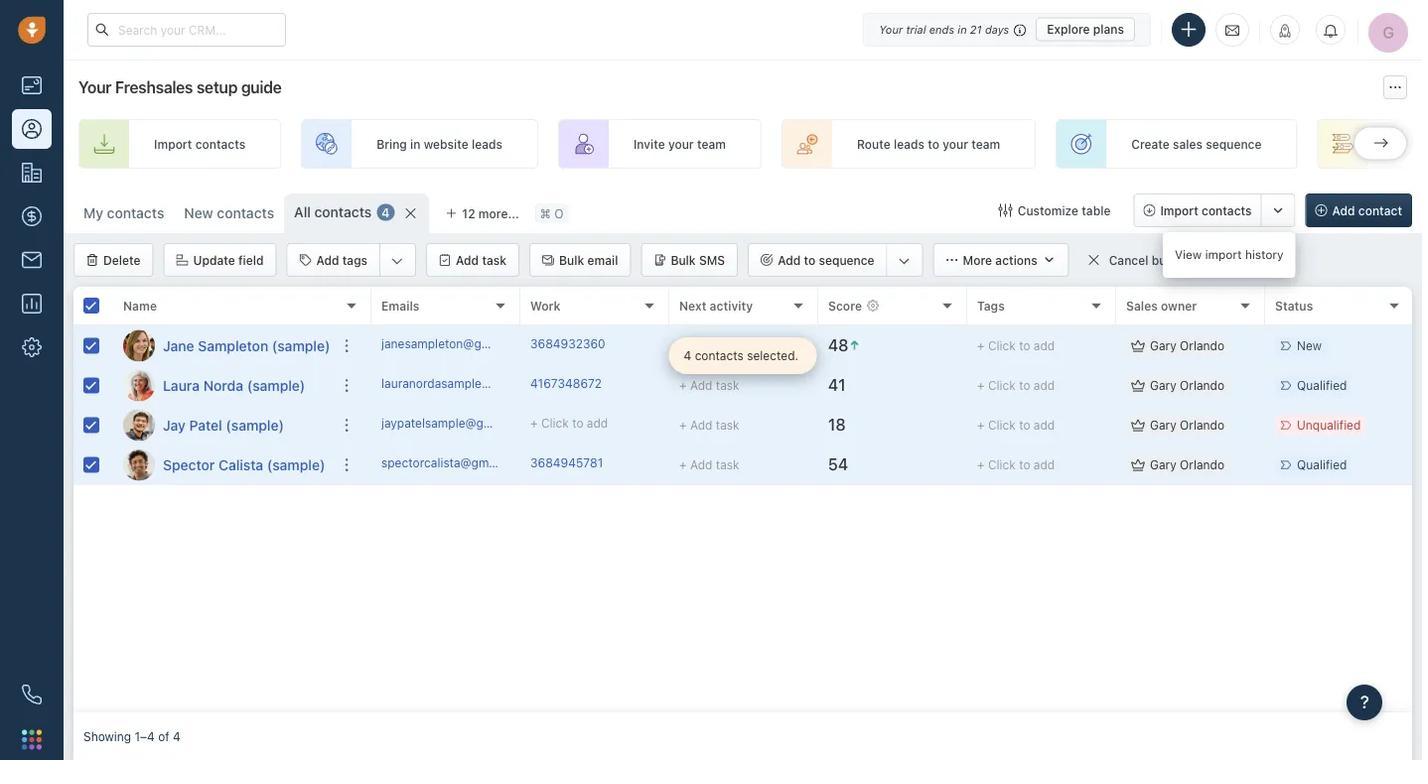 Task type: locate. For each thing, give the bounding box(es) containing it.
container_wx8msf4aqz5i3rn1 image for 18
[[1131, 419, 1145, 432]]

0 horizontal spatial your
[[78, 78, 111, 97]]

spector calista (sample)
[[163, 457, 325, 473]]

task for 18
[[716, 419, 739, 432]]

1 bulk from the left
[[559, 253, 584, 267]]

0 horizontal spatial sequence
[[819, 253, 874, 267]]

1 vertical spatial sequence
[[819, 253, 874, 267]]

3 + add task from the top
[[679, 458, 739, 472]]

0 horizontal spatial leads
[[472, 137, 502, 151]]

bulk for bulk email
[[559, 253, 584, 267]]

in left '21'
[[958, 23, 967, 36]]

0 horizontal spatial bulk
[[559, 253, 584, 267]]

jaypatelsample@gmail.com link
[[381, 415, 534, 436]]

2 container_wx8msf4aqz5i3rn1 image from the top
[[1131, 458, 1145, 472]]

sequence for add to sequence
[[819, 253, 874, 267]]

my contacts button
[[73, 194, 174, 233], [83, 205, 164, 221]]

0 horizontal spatial import
[[154, 137, 192, 151]]

0 vertical spatial qualified
[[1297, 379, 1347, 393]]

container_wx8msf4aqz5i3rn1 image
[[999, 204, 1013, 217], [1087, 253, 1101, 267], [679, 339, 693, 353], [1131, 339, 1145, 353], [1131, 379, 1145, 393]]

0 horizontal spatial team
[[697, 137, 726, 151]]

your for your freshsales setup guide
[[78, 78, 111, 97]]

+
[[977, 339, 985, 353], [977, 379, 985, 393], [679, 379, 687, 393], [530, 416, 538, 430], [977, 418, 985, 432], [679, 419, 687, 432], [977, 458, 985, 472], [679, 458, 687, 472]]

bulk sms
[[671, 253, 725, 267]]

4 gary orlando from the top
[[1150, 458, 1224, 472]]

website
[[424, 137, 468, 151]]

update field button
[[163, 243, 277, 277]]

41
[[828, 376, 846, 395]]

(sample) for jane sampleton (sample)
[[272, 338, 330, 354]]

j image left jane
[[123, 330, 155, 362]]

in inside bring in website leads link
[[410, 137, 420, 151]]

1 j image from the top
[[123, 330, 155, 362]]

(sample) down the jane sampleton (sample) link
[[247, 377, 305, 394]]

contacts down next activity on the top of page
[[695, 349, 744, 363]]

leads
[[472, 137, 502, 151], [894, 137, 924, 151]]

in
[[958, 23, 967, 36], [410, 137, 420, 151]]

bulk email button
[[529, 243, 631, 277]]

email
[[587, 253, 618, 267]]

4
[[382, 205, 390, 219], [684, 349, 691, 363], [173, 730, 180, 744]]

in right bring
[[410, 137, 420, 151]]

add
[[1332, 204, 1355, 217], [316, 253, 339, 267], [456, 253, 479, 267], [778, 253, 801, 267], [690, 379, 712, 393], [690, 419, 712, 432], [690, 458, 712, 472]]

container_wx8msf4aqz5i3rn1 image
[[1131, 419, 1145, 432], [1131, 458, 1145, 472]]

1 your from the left
[[668, 137, 694, 151]]

1 horizontal spatial sequence
[[1206, 137, 1262, 151]]

2 row group from the left
[[371, 327, 1422, 486]]

0 vertical spatial import
[[154, 137, 192, 151]]

your right route
[[943, 137, 968, 151]]

angle down image
[[898, 251, 910, 271]]

orlando for 41
[[1180, 379, 1224, 393]]

2 qualified from the top
[[1297, 458, 1347, 472]]

laura norda (sample)
[[163, 377, 305, 394]]

2 orlando from the top
[[1180, 379, 1224, 393]]

1 vertical spatial import contacts
[[1160, 204, 1252, 217]]

1 horizontal spatial 4
[[382, 205, 390, 219]]

1 horizontal spatial leads
[[894, 137, 924, 151]]

gary
[[1150, 339, 1176, 353], [1150, 379, 1176, 393], [1150, 418, 1176, 432], [1150, 458, 1176, 472]]

your
[[879, 23, 903, 36], [78, 78, 111, 97]]

cancel bulk selection
[[1109, 254, 1232, 267]]

contact
[[1358, 204, 1402, 217]]

sequence
[[1206, 137, 1262, 151], [819, 253, 874, 267]]

0 vertical spatial 4
[[382, 205, 390, 219]]

new down status
[[1297, 339, 1322, 353]]

0 horizontal spatial 4
[[173, 730, 180, 744]]

2 vertical spatial + add task
[[679, 458, 739, 472]]

press space to deselect this row. row down jay patel (sample) link
[[73, 446, 371, 486]]

task
[[482, 253, 506, 267], [716, 379, 739, 393], [716, 419, 739, 432], [716, 458, 739, 472]]

jaypatelsample@gmail.com
[[381, 416, 534, 430]]

add tags group
[[286, 243, 416, 277]]

0 horizontal spatial new
[[184, 205, 213, 221]]

j image left jay
[[123, 410, 155, 441]]

click for 41
[[988, 379, 1016, 393]]

angle down image
[[391, 251, 403, 271]]

qualified down the unqualified
[[1297, 458, 1347, 472]]

3 gary orlando from the top
[[1150, 418, 1224, 432]]

press space to deselect this row. row down score
[[371, 327, 1422, 366]]

1 gary orlando from the top
[[1150, 339, 1224, 353]]

press space to deselect this row. row up 54
[[371, 406, 1422, 446]]

set
[[1393, 137, 1412, 151]]

1 vertical spatial in
[[410, 137, 420, 151]]

1 horizontal spatial import
[[1160, 204, 1198, 217]]

1 vertical spatial import
[[1160, 204, 1198, 217]]

import for import contacts "button"
[[1160, 204, 1198, 217]]

press space to deselect this row. row down 48
[[371, 366, 1422, 406]]

setup
[[196, 78, 237, 97]]

1 vertical spatial 4
[[684, 349, 691, 363]]

norda
[[203, 377, 243, 394]]

3 + click to add from the top
[[977, 418, 1055, 432]]

add task
[[456, 253, 506, 267]]

1 gary from the top
[[1150, 339, 1176, 353]]

0 vertical spatial import contacts
[[154, 137, 245, 151]]

+ add task for 41
[[679, 379, 739, 393]]

new for new contacts
[[184, 205, 213, 221]]

to inside route leads to your team link
[[928, 137, 939, 151]]

press space to deselect this row. row up norda
[[73, 327, 371, 366]]

(sample) right sampleton
[[272, 338, 330, 354]]

4 gary from the top
[[1150, 458, 1176, 472]]

history
[[1245, 248, 1284, 262]]

4 down next on the top
[[684, 349, 691, 363]]

team right invite
[[697, 137, 726, 151]]

+ add task for 54
[[679, 458, 739, 472]]

1 qualified from the top
[[1297, 379, 1347, 393]]

0 vertical spatial sequence
[[1206, 137, 1262, 151]]

+ click to add for 54
[[977, 458, 1055, 472]]

owner
[[1161, 299, 1197, 313]]

4 right all contacts link
[[382, 205, 390, 219]]

2 + click to add from the top
[[977, 379, 1055, 393]]

1 container_wx8msf4aqz5i3rn1 image from the top
[[1131, 419, 1145, 432]]

row group
[[73, 327, 371, 486], [371, 327, 1422, 486]]

4 + click to add from the top
[[977, 458, 1055, 472]]

my
[[83, 205, 103, 221]]

gary orlando
[[1150, 339, 1224, 353], [1150, 379, 1224, 393], [1150, 418, 1224, 432], [1150, 458, 1224, 472]]

set u
[[1393, 137, 1422, 151]]

phone element
[[12, 675, 52, 715]]

21
[[970, 23, 982, 36]]

orlando for 54
[[1180, 458, 1224, 472]]

press space to deselect this row. row containing jay patel (sample)
[[73, 406, 371, 446]]

your left freshsales
[[78, 78, 111, 97]]

sequence inside create sales sequence link
[[1206, 137, 1262, 151]]

more actions button
[[933, 243, 1069, 277]]

days
[[985, 23, 1009, 36]]

import inside import contacts link
[[154, 137, 192, 151]]

your freshsales setup guide
[[78, 78, 282, 97]]

new contacts
[[184, 205, 274, 221]]

(sample)
[[272, 338, 330, 354], [247, 377, 305, 394], [226, 417, 284, 433], [267, 457, 325, 473]]

1 vertical spatial j image
[[123, 410, 155, 441]]

4 inside "all contacts 4"
[[382, 205, 390, 219]]

3684932360
[[530, 337, 605, 351]]

+ click to add
[[977, 339, 1055, 353], [977, 379, 1055, 393], [977, 418, 1055, 432], [977, 458, 1055, 472]]

bulk inside button
[[671, 253, 696, 267]]

1 vertical spatial + add task
[[679, 419, 739, 432]]

jaypatelsample@gmail.com + click to add
[[381, 416, 608, 430]]

0 vertical spatial in
[[958, 23, 967, 36]]

new for new
[[1297, 339, 1322, 353]]

more...
[[478, 207, 519, 220]]

add to sequence group
[[748, 243, 923, 277]]

jane
[[163, 338, 194, 354]]

jay patel (sample) link
[[163, 416, 284, 435]]

click
[[988, 339, 1016, 353], [988, 379, 1016, 393], [541, 416, 569, 430], [988, 418, 1016, 432], [988, 458, 1016, 472]]

sequence inside add to sequence button
[[819, 253, 874, 267]]

gary orlando for 54
[[1150, 458, 1224, 472]]

+ add task for 18
[[679, 419, 739, 432]]

press space to deselect this row. row containing jane sampleton (sample)
[[73, 327, 371, 366]]

0 horizontal spatial in
[[410, 137, 420, 151]]

o
[[554, 206, 563, 220]]

jay patel (sample)
[[163, 417, 284, 433]]

sequence up score
[[819, 253, 874, 267]]

freshsales
[[115, 78, 193, 97]]

delete
[[103, 253, 141, 267]]

0 vertical spatial your
[[879, 23, 903, 36]]

2 + add task from the top
[[679, 419, 739, 432]]

(sample) up spector calista (sample)
[[226, 417, 284, 433]]

press space to deselect this row. row down norda
[[73, 406, 371, 446]]

spectorcalista@gmail.com
[[381, 456, 529, 470]]

janesampleton@gmail.com link
[[381, 336, 532, 357]]

press space to deselect this row. row up jay patel (sample)
[[73, 366, 371, 406]]

import up view
[[1160, 204, 1198, 217]]

4 contacts selected.
[[684, 349, 798, 363]]

12 more... button
[[434, 200, 530, 227]]

0 horizontal spatial import contacts
[[154, 137, 245, 151]]

add for 54
[[1034, 458, 1055, 472]]

your
[[668, 137, 694, 151], [943, 137, 968, 151]]

bulk inside "button"
[[559, 253, 584, 267]]

qualified up the unqualified
[[1297, 379, 1347, 393]]

0 vertical spatial j image
[[123, 330, 155, 362]]

to
[[928, 137, 939, 151], [804, 253, 815, 267], [1019, 339, 1030, 353], [1019, 379, 1030, 393], [572, 416, 583, 430], [1019, 418, 1030, 432], [1019, 458, 1030, 472]]

press space to deselect this row. row down 18
[[371, 446, 1422, 486]]

contacts
[[195, 137, 245, 151], [1202, 204, 1252, 217], [314, 204, 372, 220], [107, 205, 164, 221], [217, 205, 274, 221], [695, 349, 744, 363]]

1 vertical spatial new
[[1297, 339, 1322, 353]]

0 vertical spatial new
[[184, 205, 213, 221]]

tags
[[342, 253, 367, 267]]

press space to deselect this row. row
[[73, 327, 371, 366], [371, 327, 1422, 366], [73, 366, 371, 406], [371, 366, 1422, 406], [73, 406, 371, 446], [371, 406, 1422, 446], [73, 446, 371, 486], [371, 446, 1422, 486]]

invite your team
[[633, 137, 726, 151]]

your right invite
[[668, 137, 694, 151]]

add for 41
[[1034, 379, 1055, 393]]

sequence right sales
[[1206, 137, 1262, 151]]

janesampleton@gmail.com 3684932360
[[381, 337, 605, 351]]

bulk left email
[[559, 253, 584, 267]]

team up customize table 'button'
[[971, 137, 1000, 151]]

2 vertical spatial 4
[[173, 730, 180, 744]]

1 horizontal spatial team
[[971, 137, 1000, 151]]

1 horizontal spatial new
[[1297, 339, 1322, 353]]

leads right route
[[894, 137, 924, 151]]

l image
[[123, 370, 155, 402]]

j image
[[123, 330, 155, 362], [123, 410, 155, 441]]

12 more...
[[462, 207, 519, 220]]

0 vertical spatial container_wx8msf4aqz5i3rn1 image
[[1131, 419, 1145, 432]]

(sample) right calista
[[267, 457, 325, 473]]

3 orlando from the top
[[1180, 418, 1224, 432]]

1 row group from the left
[[73, 327, 371, 486]]

grid
[[73, 287, 1422, 713]]

route leads to your team
[[857, 137, 1000, 151]]

(sample) for spector calista (sample)
[[267, 457, 325, 473]]

import inside import contacts "button"
[[1160, 204, 1198, 217]]

import contacts down setup
[[154, 137, 245, 151]]

3 gary from the top
[[1150, 418, 1176, 432]]

customize table
[[1018, 204, 1111, 217]]

emails
[[381, 299, 419, 313]]

import contacts up 'import'
[[1160, 204, 1252, 217]]

1 + add task from the top
[[679, 379, 739, 393]]

1 horizontal spatial bulk
[[671, 253, 696, 267]]

0 horizontal spatial your
[[668, 137, 694, 151]]

4 inside grid
[[684, 349, 691, 363]]

qualified for 41
[[1297, 379, 1347, 393]]

bulk left sms
[[671, 253, 696, 267]]

gary for 54
[[1150, 458, 1176, 472]]

gary for 41
[[1150, 379, 1176, 393]]

1 horizontal spatial your
[[879, 23, 903, 36]]

phone image
[[22, 685, 42, 705]]

new up update on the top of page
[[184, 205, 213, 221]]

row group containing jane sampleton (sample)
[[73, 327, 371, 486]]

freshworks switcher image
[[22, 730, 42, 750]]

1 vertical spatial container_wx8msf4aqz5i3rn1 image
[[1131, 458, 1145, 472]]

sales owner
[[1126, 299, 1197, 313]]

2 bulk from the left
[[671, 253, 696, 267]]

2 gary from the top
[[1150, 379, 1176, 393]]

4 right of
[[173, 730, 180, 744]]

1 vertical spatial your
[[78, 78, 111, 97]]

team
[[697, 137, 726, 151], [971, 137, 1000, 151]]

route leads to your team link
[[781, 119, 1036, 169]]

invite
[[633, 137, 665, 151]]

import
[[154, 137, 192, 151], [1160, 204, 1198, 217]]

orlando
[[1180, 339, 1224, 353], [1180, 379, 1224, 393], [1180, 418, 1224, 432], [1180, 458, 1224, 472]]

your left trial
[[879, 23, 903, 36]]

1 horizontal spatial your
[[943, 137, 968, 151]]

1–4
[[135, 730, 155, 744]]

2 horizontal spatial 4
[[684, 349, 691, 363]]

2 gary orlando from the top
[[1150, 379, 1224, 393]]

1 vertical spatial qualified
[[1297, 458, 1347, 472]]

jane sampleton (sample)
[[163, 338, 330, 354]]

new inside press space to deselect this row. row
[[1297, 339, 1322, 353]]

(sample) for jay patel (sample)
[[226, 417, 284, 433]]

import down your freshsales setup guide
[[154, 137, 192, 151]]

0 vertical spatial + add task
[[679, 379, 739, 393]]

leads right website
[[472, 137, 502, 151]]

lauranordasample@gmail.com link
[[381, 375, 550, 396]]

2 j image from the top
[[123, 410, 155, 441]]

1 horizontal spatial import contacts
[[1160, 204, 1252, 217]]

add tags button
[[287, 244, 379, 276]]

cancel
[[1109, 254, 1148, 267]]

4 orlando from the top
[[1180, 458, 1224, 472]]

contacts up view import history
[[1202, 204, 1252, 217]]

import contacts inside "button"
[[1160, 204, 1252, 217]]

bulk
[[559, 253, 584, 267], [671, 253, 696, 267]]



Task type: describe. For each thing, give the bounding box(es) containing it.
sms
[[699, 253, 725, 267]]

update field
[[193, 253, 264, 267]]

delete button
[[73, 243, 153, 277]]

4167348672 link
[[530, 375, 602, 396]]

s image
[[123, 449, 155, 481]]

spector calista (sample) link
[[163, 455, 325, 475]]

more
[[963, 253, 992, 267]]

guide
[[241, 78, 282, 97]]

selection
[[1179, 254, 1232, 267]]

my contacts
[[83, 205, 164, 221]]

patel
[[189, 417, 222, 433]]

table
[[1082, 204, 1111, 217]]

import for import contacts link
[[154, 137, 192, 151]]

j image for jay patel (sample)
[[123, 410, 155, 441]]

view
[[1175, 248, 1202, 262]]

more actions
[[963, 253, 1037, 267]]

press space to deselect this row. row containing 41
[[371, 366, 1422, 406]]

1 + click to add from the top
[[977, 339, 1055, 353]]

54
[[828, 455, 848, 474]]

bring in website leads
[[376, 137, 502, 151]]

import contacts for import contacts "button"
[[1160, 204, 1252, 217]]

actions
[[995, 253, 1037, 267]]

bring in website leads link
[[301, 119, 538, 169]]

next activity
[[679, 299, 753, 313]]

+ click to add for 41
[[977, 379, 1055, 393]]

gary orlando for 41
[[1150, 379, 1224, 393]]

explore plans
[[1047, 22, 1124, 36]]

sales
[[1126, 299, 1158, 313]]

showing
[[83, 730, 131, 744]]

Search your CRM... text field
[[87, 13, 286, 47]]

status
[[1275, 299, 1313, 313]]

bring
[[376, 137, 407, 151]]

view import history
[[1175, 248, 1284, 262]]

⌘ o
[[540, 206, 563, 220]]

selected.
[[747, 349, 798, 363]]

press space to deselect this row. row containing 54
[[371, 446, 1422, 486]]

sales
[[1173, 137, 1203, 151]]

contacts inside "button"
[[1202, 204, 1252, 217]]

customize
[[1018, 204, 1078, 217]]

3684932360 link
[[530, 336, 605, 357]]

+ click to add for 18
[[977, 418, 1055, 432]]

sequence for create sales sequence
[[1206, 137, 1262, 151]]

all contacts 4
[[294, 204, 390, 220]]

(sample) for laura norda (sample)
[[247, 377, 305, 394]]

bulk sms button
[[641, 243, 738, 277]]

import contacts button
[[1133, 194, 1262, 227]]

bulk
[[1152, 254, 1176, 267]]

add task button
[[426, 243, 519, 277]]

task for 54
[[716, 458, 739, 472]]

4167348672
[[530, 377, 602, 391]]

calista
[[218, 457, 263, 473]]

field
[[238, 253, 264, 267]]

bulk for bulk sms
[[671, 253, 696, 267]]

2 team from the left
[[971, 137, 1000, 151]]

gary for 18
[[1150, 418, 1176, 432]]

contacts right my
[[107, 205, 164, 221]]

set u link
[[1317, 119, 1422, 169]]

qualified for 54
[[1297, 458, 1347, 472]]

activity
[[710, 299, 753, 313]]

spectorcalista@gmail.com 3684945781
[[381, 456, 603, 470]]

task inside button
[[482, 253, 506, 267]]

plans
[[1093, 22, 1124, 36]]

laura norda (sample) link
[[163, 376, 305, 396]]

1 orlando from the top
[[1180, 339, 1224, 353]]

score
[[828, 299, 862, 313]]

2 leads from the left
[[894, 137, 924, 151]]

name row
[[73, 287, 371, 327]]

laura
[[163, 377, 200, 394]]

add to sequence button
[[749, 244, 886, 276]]

contacts right all
[[314, 204, 372, 220]]

press space to deselect this row. row containing spector calista (sample)
[[73, 446, 371, 486]]

3684945781
[[530, 456, 603, 470]]

task for 41
[[716, 379, 739, 393]]

container_wx8msf4aqz5i3rn1 image for 54
[[1131, 458, 1145, 472]]

orlando for 18
[[1180, 418, 1224, 432]]

route
[[857, 137, 890, 151]]

to inside add to sequence button
[[804, 253, 815, 267]]

unqualified
[[1297, 418, 1361, 432]]

import contacts link
[[78, 119, 281, 169]]

contacts up field at left top
[[217, 205, 274, 221]]

import
[[1205, 248, 1242, 262]]

add contact
[[1332, 204, 1402, 217]]

1 horizontal spatial in
[[958, 23, 967, 36]]

your for your trial ends in 21 days
[[879, 23, 903, 36]]

add inside group
[[316, 253, 339, 267]]

showing 1–4 of 4
[[83, 730, 180, 744]]

18
[[828, 416, 846, 435]]

row group containing 48
[[371, 327, 1422, 486]]

contacts down setup
[[195, 137, 245, 151]]

email image
[[1225, 22, 1239, 38]]

next
[[679, 299, 706, 313]]

click for 54
[[988, 458, 1016, 472]]

update
[[193, 253, 235, 267]]

create sales sequence
[[1131, 137, 1262, 151]]

j image for jane sampleton (sample)
[[123, 330, 155, 362]]

customize table button
[[986, 194, 1123, 227]]

add inside group
[[778, 253, 801, 267]]

import contacts group
[[1133, 194, 1295, 227]]

3684945781 link
[[530, 455, 603, 476]]

add for 18
[[1034, 418, 1055, 432]]

invite your team link
[[558, 119, 762, 169]]

container_wx8msf4aqz5i3rn1 image inside customize table 'button'
[[999, 204, 1013, 217]]

2 your from the left
[[943, 137, 968, 151]]

1 team from the left
[[697, 137, 726, 151]]

name column header
[[113, 287, 371, 327]]

ends
[[929, 23, 954, 36]]

click for 18
[[988, 418, 1016, 432]]

janesampleton@gmail.com
[[381, 337, 532, 351]]

press space to deselect this row. row containing 48
[[371, 327, 1422, 366]]

work
[[530, 299, 561, 313]]

explore
[[1047, 22, 1090, 36]]

jay
[[163, 417, 186, 433]]

your trial ends in 21 days
[[879, 23, 1009, 36]]

press space to deselect this row. row containing laura norda (sample)
[[73, 366, 371, 406]]

gary orlando for 18
[[1150, 418, 1224, 432]]

grid containing 48
[[73, 287, 1422, 713]]

all
[[294, 204, 311, 220]]

sampleton
[[198, 338, 268, 354]]

spector
[[163, 457, 215, 473]]

press space to deselect this row. row containing 18
[[371, 406, 1422, 446]]

contacts inside grid
[[695, 349, 744, 363]]

import contacts for import contacts link
[[154, 137, 245, 151]]

1 leads from the left
[[472, 137, 502, 151]]

of
[[158, 730, 169, 744]]

view import history menu item
[[1163, 238, 1295, 272]]



Task type: vqa. For each thing, say whether or not it's contained in the screenshot.
the bottom simultaneously
no



